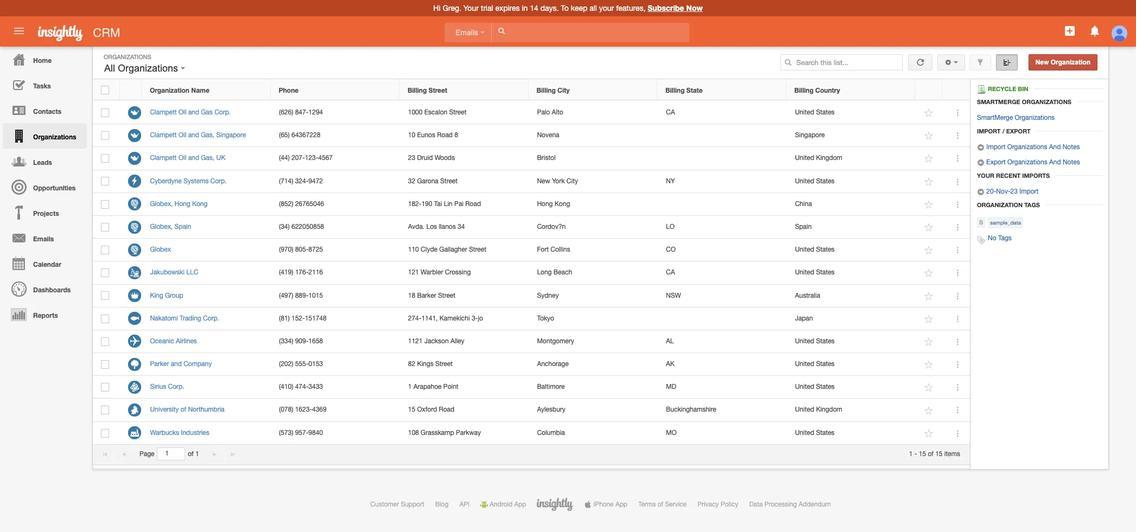 Task type: locate. For each thing, give the bounding box(es) containing it.
8 united states cell from the top
[[787, 422, 916, 445]]

street for 32 garona street
[[440, 177, 458, 185]]

globex, up globex
[[150, 223, 173, 231]]

23 up organization tags
[[1011, 188, 1018, 196]]

2 oil from the top
[[179, 131, 186, 139]]

city right the york
[[567, 177, 578, 185]]

arapahoe
[[414, 383, 442, 391]]

1 down 'industries'
[[195, 451, 199, 458]]

11 row from the top
[[93, 308, 970, 331]]

4 billing from the left
[[795, 86, 814, 94]]

9840
[[309, 429, 323, 437]]

clampett up 'cyberdyne'
[[150, 154, 177, 162]]

circle arrow right image inside 20-nov-23 import link
[[977, 188, 985, 196]]

emails inside navigation
[[33, 235, 54, 243]]

organizations inside navigation
[[33, 133, 76, 141]]

1 vertical spatial united kingdom cell
[[787, 399, 916, 422]]

your down circle arrow left icon
[[977, 172, 995, 179]]

23 druid woods
[[408, 154, 455, 162]]

fort collins
[[537, 246, 570, 254]]

32 garona street
[[408, 177, 458, 185]]

organizations for import organizations and notes
[[1008, 143, 1048, 151]]

country
[[816, 86, 840, 94]]

druid
[[417, 154, 433, 162]]

1 horizontal spatial organization
[[977, 202, 1023, 209]]

2 kong from the left
[[555, 200, 570, 208]]

tokyo
[[537, 315, 554, 322]]

0 horizontal spatial 15
[[408, 406, 415, 414]]

1 vertical spatial ca
[[666, 269, 675, 277]]

1000
[[408, 109, 423, 116]]

0 vertical spatial clampett
[[150, 109, 177, 116]]

gas, left uk on the left top of the page
[[201, 154, 215, 162]]

2 cell from the top
[[658, 147, 787, 170]]

1000 escalon street cell
[[400, 102, 529, 124]]

united for long beach
[[795, 269, 814, 277]]

1 left arapahoe
[[408, 383, 412, 391]]

organizations inside 'link'
[[1008, 159, 1048, 166]]

ca cell for long beach
[[658, 262, 787, 285]]

7 united states from the top
[[795, 383, 835, 391]]

row down the novena
[[93, 147, 970, 170]]

108
[[408, 429, 419, 437]]

14
[[530, 4, 538, 12]]

1121 jackson alley
[[408, 338, 464, 345]]

4 row from the top
[[93, 147, 970, 170]]

0 horizontal spatial kong
[[192, 200, 208, 208]]

1 smartmerge from the top
[[977, 98, 1020, 105]]

spain down china
[[795, 223, 812, 231]]

organizations for export organizations and notes
[[1008, 159, 1048, 166]]

cell
[[658, 124, 787, 147], [658, 147, 787, 170], [658, 193, 787, 216], [658, 308, 787, 331]]

united states cell for anchorage
[[787, 353, 916, 376]]

(34) 622050858 cell
[[271, 216, 400, 239]]

row containing oceanic airlines
[[93, 331, 970, 353]]

1 circle arrow right image from the top
[[977, 144, 985, 152]]

9 follow image from the top
[[924, 406, 935, 416]]

(44) 207-123-4567 cell
[[271, 147, 400, 170]]

oil for clampett oil and gas, uk
[[179, 154, 186, 162]]

united states cell for fort collins
[[787, 239, 916, 262]]

hong kong cell
[[529, 193, 658, 216]]

2 vertical spatial road
[[439, 406, 454, 414]]

row containing clampett oil and gas, uk
[[93, 147, 970, 170]]

white image
[[498, 27, 506, 35]]

united states for columbia
[[795, 429, 835, 437]]

8 states from the top
[[816, 429, 835, 437]]

bin
[[1018, 85, 1029, 92]]

united for columbia
[[795, 429, 814, 437]]

row down fort
[[93, 262, 970, 285]]

2 and from the top
[[1049, 159, 1061, 166]]

4 united states from the top
[[795, 269, 835, 277]]

row group containing clampett oil and gas corp.
[[93, 102, 970, 445]]

and for corp.
[[188, 109, 199, 116]]

0 horizontal spatial new
[[537, 177, 550, 185]]

0 horizontal spatial app
[[514, 501, 526, 509]]

row up the tokyo
[[93, 285, 970, 308]]

follow image for new york city
[[924, 177, 935, 187]]

circle arrow right image for import organizations and notes
[[977, 144, 985, 152]]

0 vertical spatial export
[[1006, 128, 1031, 135]]

0 horizontal spatial 23
[[408, 154, 415, 162]]

0 vertical spatial smartmerge
[[977, 98, 1020, 105]]

beach
[[554, 269, 572, 277]]

1 horizontal spatial 23
[[1011, 188, 1018, 196]]

4 united from the top
[[795, 246, 814, 254]]

5 row from the top
[[93, 170, 970, 193]]

4 united states cell from the top
[[787, 262, 916, 285]]

circle arrow right image
[[977, 144, 985, 152], [977, 188, 985, 196]]

14 row from the top
[[93, 376, 970, 399]]

road inside cell
[[439, 406, 454, 414]]

follow image for novena
[[924, 131, 935, 141]]

notes for import organizations and notes
[[1063, 143, 1080, 151]]

follow image
[[924, 108, 935, 118], [924, 131, 935, 141], [924, 177, 935, 187], [924, 246, 935, 256], [924, 268, 935, 279], [924, 314, 935, 325], [924, 337, 935, 347], [924, 383, 935, 393], [924, 406, 935, 416]]

globex
[[150, 246, 171, 254]]

state
[[687, 86, 703, 94]]

and
[[1049, 143, 1061, 151], [1049, 159, 1061, 166]]

957-
[[295, 429, 309, 437]]

2 vertical spatial import
[[1020, 188, 1039, 196]]

navigation
[[0, 47, 87, 327]]

dashboards
[[33, 286, 71, 294]]

1 vertical spatial kingdom
[[816, 406, 843, 414]]

emails
[[456, 28, 480, 37], [33, 235, 54, 243]]

1 row from the top
[[93, 80, 970, 100]]

None checkbox
[[101, 177, 109, 186], [101, 200, 109, 209], [101, 246, 109, 255], [101, 338, 109, 346], [101, 383, 109, 392], [101, 406, 109, 415], [101, 177, 109, 186], [101, 200, 109, 209], [101, 246, 109, 255], [101, 338, 109, 346], [101, 383, 109, 392], [101, 406, 109, 415]]

crm
[[93, 26, 120, 40]]

circle arrow right image inside import organizations and notes link
[[977, 144, 985, 152]]

smartmerge
[[977, 98, 1020, 105], [977, 114, 1013, 122]]

follow image for palo alto
[[924, 108, 935, 118]]

1 vertical spatial import
[[987, 143, 1006, 151]]

follow image for nsw
[[924, 291, 935, 302]]

export down smartmerge organizations
[[1006, 128, 1031, 135]]

15 left oxford
[[408, 406, 415, 414]]

15
[[408, 406, 415, 414], [919, 451, 926, 458], [936, 451, 943, 458]]

row group
[[93, 102, 970, 445]]

kingdom for bristol
[[816, 154, 843, 162]]

23 druid woods cell
[[400, 147, 529, 170]]

street right garona
[[440, 177, 458, 185]]

imports
[[1022, 172, 1050, 179]]

0 vertical spatial city
[[558, 86, 570, 94]]

sirius corp. link
[[150, 383, 190, 391]]

japan cell
[[787, 308, 916, 331]]

show sidebar image
[[1003, 59, 1011, 66]]

organizations inside button
[[118, 63, 178, 74]]

(852)
[[279, 200, 293, 208]]

3 cell from the top
[[658, 193, 787, 216]]

avda. los llanos 34
[[408, 223, 465, 231]]

0 horizontal spatial export
[[987, 159, 1006, 166]]

3 united states cell from the top
[[787, 239, 916, 262]]

oceanic
[[150, 338, 174, 345]]

1 vertical spatial gas,
[[201, 154, 215, 162]]

1 vertical spatial new
[[537, 177, 550, 185]]

fort
[[537, 246, 549, 254]]

tags
[[1025, 202, 1040, 209]]

23 left druid
[[408, 154, 415, 162]]

row up baltimore
[[93, 353, 970, 376]]

of right the university
[[181, 406, 186, 414]]

row containing warbucks industries
[[93, 422, 970, 445]]

road right 'pai'
[[465, 200, 481, 208]]

ca cell down lo cell
[[658, 262, 787, 285]]

None text field
[[492, 23, 690, 42]]

7 states from the top
[[816, 383, 835, 391]]

1 inside cell
[[408, 383, 412, 391]]

iphone
[[594, 501, 614, 509]]

0 horizontal spatial your
[[464, 4, 479, 12]]

2 billing from the left
[[537, 86, 556, 94]]

1 united states from the top
[[795, 109, 835, 116]]

1 horizontal spatial column header
[[942, 80, 970, 100]]

1 horizontal spatial kong
[[555, 200, 570, 208]]

and left gas
[[188, 109, 199, 116]]

274-1141, kamekichi 3-jo cell
[[400, 308, 529, 331]]

182-190 tai lin pai road
[[408, 200, 481, 208]]

2 column header from the left
[[942, 80, 970, 100]]

dashboards link
[[3, 276, 87, 302]]

2 ca cell from the top
[[658, 262, 787, 285]]

1
[[408, 383, 412, 391], [195, 451, 199, 458], [909, 451, 913, 458]]

app right the android
[[514, 501, 526, 509]]

united states cell for long beach
[[787, 262, 916, 285]]

terms
[[638, 501, 656, 509]]

6 united states from the top
[[795, 361, 835, 368]]

of right '1' field
[[188, 451, 194, 458]]

united states cell for baltimore
[[787, 376, 916, 399]]

notes up export organizations and notes
[[1063, 143, 1080, 151]]

united states cell for palo alto
[[787, 102, 916, 124]]

organizations
[[104, 54, 151, 60], [118, 63, 178, 74], [1015, 114, 1055, 122], [33, 133, 76, 141], [1008, 143, 1048, 151], [1008, 159, 1048, 166]]

globex, for globex, hong kong
[[150, 200, 173, 208]]

4 follow image from the top
[[924, 246, 935, 256]]

2 singapore from the left
[[795, 131, 825, 139]]

and down clampett oil and gas corp. link
[[188, 131, 199, 139]]

3 clampett from the top
[[150, 154, 177, 162]]

1 oil from the top
[[179, 109, 186, 116]]

2 spain from the left
[[795, 223, 812, 231]]

cell for united kingdom
[[658, 147, 787, 170]]

0 vertical spatial gas,
[[201, 131, 215, 139]]

and for singapore
[[188, 131, 199, 139]]

emails up calendar link
[[33, 235, 54, 243]]

bristol cell
[[529, 147, 658, 170]]

1 vertical spatial clampett
[[150, 131, 177, 139]]

(852) 26765046 cell
[[271, 193, 400, 216]]

1 vertical spatial and
[[1049, 159, 1061, 166]]

tags
[[998, 235, 1012, 242]]

cell for japan
[[658, 308, 787, 331]]

6 follow image from the top
[[924, 314, 935, 325]]

3 billing from the left
[[666, 86, 685, 94]]

6 follow image from the top
[[924, 429, 935, 439]]

clampett up clampett oil and gas, uk in the left top of the page
[[150, 131, 177, 139]]

1 follow image from the top
[[924, 154, 935, 164]]

0 horizontal spatial emails
[[33, 235, 54, 243]]

2 vertical spatial organization
[[977, 202, 1023, 209]]

circle arrow right image left 20-
[[977, 188, 985, 196]]

3 states from the top
[[816, 246, 835, 254]]

0 vertical spatial import
[[977, 128, 1001, 135]]

1 left -
[[909, 451, 913, 458]]

121 warbler crossing cell
[[400, 262, 529, 285]]

crossing
[[445, 269, 471, 277]]

1 united from the top
[[795, 109, 814, 116]]

(626) 847-1294 cell
[[271, 102, 400, 124]]

and right parker
[[171, 361, 182, 368]]

110 clyde gallagher street cell
[[400, 239, 529, 262]]

15 row from the top
[[93, 399, 970, 422]]

5 follow image from the top
[[924, 268, 935, 279]]

(970)
[[279, 246, 293, 254]]

cell for singapore
[[658, 124, 787, 147]]

1 and from the top
[[1049, 143, 1061, 151]]

(410) 474-3433 cell
[[271, 376, 400, 399]]

(44)
[[279, 154, 290, 162]]

15 left items
[[936, 451, 943, 458]]

column header
[[120, 80, 142, 100], [942, 80, 970, 100]]

3 follow image from the top
[[924, 177, 935, 187]]

organization down notifications 'image'
[[1051, 59, 1091, 66]]

united
[[795, 109, 814, 116], [795, 154, 814, 162], [795, 177, 814, 185], [795, 246, 814, 254], [795, 269, 814, 277], [795, 338, 814, 345], [795, 361, 814, 368], [795, 383, 814, 391], [795, 406, 814, 414], [795, 429, 814, 437]]

al
[[666, 338, 674, 345]]

and for export organizations and notes
[[1049, 159, 1061, 166]]

row down palo
[[93, 124, 970, 147]]

ca down co
[[666, 269, 675, 277]]

united states for fort collins
[[795, 246, 835, 254]]

1 vertical spatial ca cell
[[658, 262, 787, 285]]

terms of service link
[[638, 501, 687, 509]]

city up alto
[[558, 86, 570, 94]]

0 vertical spatial globex,
[[150, 200, 173, 208]]

(202) 555-0153 cell
[[271, 353, 400, 376]]

singapore cell
[[787, 124, 916, 147]]

1 united kingdom from the top
[[795, 154, 843, 162]]

row containing clampett oil and gas, singapore
[[93, 124, 970, 147]]

ca cell
[[658, 102, 787, 124], [658, 262, 787, 285]]

states for columbia
[[816, 429, 835, 437]]

and for import organizations and notes
[[1049, 143, 1061, 151]]

row containing cyberdyne systems corp.
[[93, 170, 970, 193]]

1 states from the top
[[816, 109, 835, 116]]

home link
[[3, 47, 87, 72]]

united states cell
[[787, 102, 916, 124], [787, 170, 916, 193], [787, 239, 916, 262], [787, 262, 916, 285], [787, 331, 916, 353], [787, 353, 916, 376], [787, 376, 916, 399], [787, 422, 916, 445]]

8 follow image from the top
[[924, 383, 935, 393]]

0 vertical spatial new
[[1036, 59, 1049, 66]]

ca cell down the state
[[658, 102, 787, 124]]

projects link
[[3, 200, 87, 225]]

0 horizontal spatial organization
[[150, 86, 189, 94]]

(334) 909-1658 cell
[[271, 331, 400, 353]]

states for long beach
[[816, 269, 835, 277]]

0 vertical spatial ca
[[666, 109, 675, 116]]

woods
[[435, 154, 455, 162]]

android app link
[[481, 501, 526, 509]]

import
[[977, 128, 1001, 135], [987, 143, 1006, 151], [1020, 188, 1039, 196]]

1 horizontal spatial spain
[[795, 223, 812, 231]]

import up tags
[[1020, 188, 1039, 196]]

1 horizontal spatial new
[[1036, 59, 1049, 66]]

mo cell
[[658, 422, 787, 445]]

kong inside cell
[[555, 200, 570, 208]]

notes down import organizations and notes
[[1063, 159, 1080, 166]]

15 inside cell
[[408, 406, 415, 414]]

10 row from the top
[[93, 285, 970, 308]]

1 horizontal spatial 1
[[408, 383, 412, 391]]

1 vertical spatial 23
[[1011, 188, 1018, 196]]

row up aylesbury
[[93, 376, 970, 399]]

gas,
[[201, 131, 215, 139], [201, 154, 215, 162]]

organizations down the smartmerge organizations
[[1015, 114, 1055, 122]]

6 row from the top
[[93, 193, 970, 216]]

18
[[408, 292, 415, 299]]

row up fort
[[93, 216, 970, 239]]

15 oxford road cell
[[400, 399, 529, 422]]

projects
[[33, 210, 59, 218]]

name
[[191, 86, 209, 94]]

singapore up uk on the left top of the page
[[216, 131, 246, 139]]

your inside hi greg. your trial expires in 14 days. to keep all your features, subscribe now
[[464, 4, 479, 12]]

176-
[[295, 269, 309, 277]]

row up the novena
[[93, 102, 970, 124]]

emails link
[[445, 23, 492, 42], [3, 225, 87, 251]]

united for bristol
[[795, 154, 814, 162]]

jakubowski llc link
[[150, 269, 204, 277]]

23 inside cell
[[408, 154, 415, 162]]

1 vertical spatial united kingdom
[[795, 406, 843, 414]]

0 vertical spatial oil
[[179, 109, 186, 116]]

8 row from the top
[[93, 239, 970, 262]]

emails link down greg.
[[445, 23, 492, 42]]

united states for montgomery
[[795, 338, 835, 345]]

2 notes from the top
[[1063, 159, 1080, 166]]

row containing globex, hong kong
[[93, 193, 970, 216]]

sirius
[[150, 383, 166, 391]]

1121 jackson alley cell
[[400, 331, 529, 353]]

united kingdom cell for aylesbury
[[787, 399, 916, 422]]

kong down the york
[[555, 200, 570, 208]]

0 horizontal spatial hong
[[175, 200, 190, 208]]

billing left country
[[795, 86, 814, 94]]

montgomery cell
[[529, 331, 658, 353]]

(078) 1623-4369 cell
[[271, 399, 400, 422]]

1 ca cell from the top
[[658, 102, 787, 124]]

2 smartmerge from the top
[[977, 114, 1013, 122]]

hong up cordov?n
[[537, 200, 553, 208]]

follow image for mo
[[924, 429, 935, 439]]

app right iphone
[[616, 501, 628, 509]]

garona
[[417, 177, 439, 185]]

oil up clampett oil and gas, uk in the left top of the page
[[179, 131, 186, 139]]

and for uk
[[188, 154, 199, 162]]

7 united from the top
[[795, 361, 814, 368]]

1 united states cell from the top
[[787, 102, 916, 124]]

row
[[93, 80, 970, 100], [93, 102, 970, 124], [93, 124, 970, 147], [93, 147, 970, 170], [93, 170, 970, 193], [93, 193, 970, 216], [93, 216, 970, 239], [93, 239, 970, 262], [93, 262, 970, 285], [93, 285, 970, 308], [93, 308, 970, 331], [93, 331, 970, 353], [93, 353, 970, 376], [93, 376, 970, 399], [93, 399, 970, 422], [93, 422, 970, 445]]

grasskamp
[[421, 429, 454, 437]]

clampett for clampett oil and gas corp.
[[150, 109, 177, 116]]

(410) 474-3433
[[279, 383, 323, 391]]

18 barker street cell
[[400, 285, 529, 308]]

5 united from the top
[[795, 269, 814, 277]]

1 vertical spatial globex,
[[150, 223, 173, 231]]

show list view filters image
[[977, 59, 984, 66]]

new inside new organization link
[[1036, 59, 1049, 66]]

united for aylesbury
[[795, 406, 814, 414]]

oil down organization name
[[179, 109, 186, 116]]

row up long
[[93, 239, 970, 262]]

2 united states cell from the top
[[787, 170, 916, 193]]

row up columbia
[[93, 399, 970, 422]]

iphone app link
[[584, 501, 628, 509]]

1 vertical spatial notes
[[1063, 159, 1080, 166]]

2 app from the left
[[616, 501, 628, 509]]

calendar
[[33, 261, 61, 269]]

new for new york city
[[537, 177, 550, 185]]

3 united states from the top
[[795, 246, 835, 254]]

0 horizontal spatial spain
[[175, 223, 191, 231]]

oil
[[179, 109, 186, 116], [179, 131, 186, 139], [179, 154, 186, 162]]

909-
[[295, 338, 309, 345]]

billing up palo
[[537, 86, 556, 94]]

121
[[408, 269, 419, 277]]

1 horizontal spatial app
[[616, 501, 628, 509]]

0 horizontal spatial column header
[[120, 80, 142, 100]]

novena cell
[[529, 124, 658, 147]]

new right show sidebar image
[[1036, 59, 1049, 66]]

(410)
[[279, 383, 293, 391]]

organizations up all organizations
[[104, 54, 151, 60]]

king group link
[[150, 292, 189, 299]]

airlines
[[176, 338, 197, 345]]

kingdom
[[816, 154, 843, 162], [816, 406, 843, 414]]

blog
[[435, 501, 449, 509]]

eunos
[[417, 131, 435, 139]]

1 horizontal spatial hong
[[537, 200, 553, 208]]

notes inside 'link'
[[1063, 159, 1080, 166]]

globex, for globex, spain
[[150, 223, 173, 231]]

0 vertical spatial united kingdom
[[795, 154, 843, 162]]

7 united states cell from the top
[[787, 376, 916, 399]]

follow image for montgomery
[[924, 337, 935, 347]]

None checkbox
[[101, 86, 109, 94], [101, 109, 109, 117], [101, 131, 109, 140], [101, 154, 109, 163], [101, 223, 109, 232], [101, 269, 109, 278], [101, 292, 109, 300], [101, 315, 109, 323], [101, 360, 109, 369], [101, 429, 109, 438], [101, 86, 109, 94], [101, 109, 109, 117], [101, 131, 109, 140], [101, 154, 109, 163], [101, 223, 109, 232], [101, 269, 109, 278], [101, 292, 109, 300], [101, 315, 109, 323], [101, 360, 109, 369], [101, 429, 109, 438]]

0 vertical spatial circle arrow right image
[[977, 144, 985, 152]]

7 follow image from the top
[[924, 337, 935, 347]]

1 globex, from the top
[[150, 200, 173, 208]]

and up export organizations and notes
[[1049, 143, 1061, 151]]

organizations down import organizations and notes link
[[1008, 159, 1048, 166]]

organizations up leads link
[[33, 133, 76, 141]]

0 vertical spatial notes
[[1063, 143, 1080, 151]]

follow image for fort collins
[[924, 246, 935, 256]]

app for android app
[[514, 501, 526, 509]]

united for fort collins
[[795, 246, 814, 254]]

182-190 tai lin pai road cell
[[400, 193, 529, 216]]

row down aylesbury
[[93, 422, 970, 445]]

2 united kingdom cell from the top
[[787, 399, 916, 422]]

billing left the state
[[666, 86, 685, 94]]

1 vertical spatial circle arrow right image
[[977, 188, 985, 196]]

ca
[[666, 109, 675, 116], [666, 269, 675, 277]]

2 ca from the top
[[666, 269, 675, 277]]

spain cell
[[787, 216, 916, 239]]

1 field
[[158, 449, 185, 460]]

smartmerge for smartmerge organizations
[[977, 98, 1020, 105]]

university of northumbria link
[[150, 406, 230, 414]]

1 notes from the top
[[1063, 143, 1080, 151]]

(714) 324-9472 cell
[[271, 170, 400, 193]]

0 vertical spatial road
[[437, 131, 453, 139]]

navigation containing home
[[0, 47, 87, 327]]

1 vertical spatial your
[[977, 172, 995, 179]]

0 vertical spatial your
[[464, 4, 479, 12]]

hong down cyberdyne systems corp.
[[175, 200, 190, 208]]

blog link
[[435, 501, 449, 509]]

states for palo alto
[[816, 109, 835, 116]]

5 united states cell from the top
[[787, 331, 916, 353]]

0 vertical spatial emails
[[456, 28, 480, 37]]

1 vertical spatial emails
[[33, 235, 54, 243]]

0 vertical spatial ca cell
[[658, 102, 787, 124]]

1 cell from the top
[[658, 124, 787, 147]]

organization for organization name
[[150, 86, 189, 94]]

2 united kingdom from the top
[[795, 406, 843, 414]]

1 vertical spatial organization
[[150, 86, 189, 94]]

1 vertical spatial smartmerge
[[977, 114, 1013, 122]]

2 hong from the left
[[537, 200, 553, 208]]

road left the 8 at the left top of page
[[437, 131, 453, 139]]

united states cell for columbia
[[787, 422, 916, 445]]

2 vertical spatial oil
[[179, 154, 186, 162]]

of right -
[[928, 451, 934, 458]]

hong
[[175, 200, 190, 208], [537, 200, 553, 208]]

(419) 176-2116 cell
[[271, 262, 400, 285]]

street right kings
[[435, 361, 453, 368]]

smartmerge down recycle
[[977, 98, 1020, 105]]

baltimore cell
[[529, 376, 658, 399]]

all
[[590, 4, 597, 12]]

3 oil from the top
[[179, 154, 186, 162]]

1 horizontal spatial emails
[[456, 28, 480, 37]]

2 follow image from the top
[[924, 131, 935, 141]]

2 row from the top
[[93, 102, 970, 124]]

import for import / export
[[977, 128, 1001, 135]]

united kingdom cell
[[787, 147, 916, 170], [787, 399, 916, 422]]

street right escalon
[[449, 109, 467, 116]]

globex, down 'cyberdyne'
[[150, 200, 173, 208]]

ca down billing state
[[666, 109, 675, 116]]

row down the tokyo
[[93, 331, 970, 353]]

lin
[[444, 200, 453, 208]]

service
[[665, 501, 687, 509]]

5 states from the top
[[816, 338, 835, 345]]

and inside 'link'
[[1049, 159, 1061, 166]]

3 united from the top
[[795, 177, 814, 185]]

4 cell from the top
[[658, 308, 787, 331]]

oil up cyberdyne systems corp.
[[179, 154, 186, 162]]

0 vertical spatial kingdom
[[816, 154, 843, 162]]

street right gallagher
[[469, 246, 486, 254]]

organizations right all
[[118, 63, 178, 74]]

1 billing from the left
[[408, 86, 427, 94]]

organization down nov-
[[977, 202, 1023, 209]]

billing for billing street
[[408, 86, 427, 94]]

import left /
[[977, 128, 1001, 135]]

row up cordov?n
[[93, 193, 970, 216]]

follow image
[[924, 154, 935, 164], [924, 200, 935, 210], [924, 223, 935, 233], [924, 291, 935, 302], [924, 360, 935, 370], [924, 429, 935, 439]]

2 states from the top
[[816, 177, 835, 185]]

api
[[460, 501, 470, 509]]

and up systems
[[188, 154, 199, 162]]

row down "bristol"
[[93, 170, 970, 193]]

globex,
[[150, 200, 173, 208], [150, 223, 173, 231]]

billing up 1000
[[408, 86, 427, 94]]

15 right -
[[919, 451, 926, 458]]

2 kingdom from the top
[[816, 406, 843, 414]]

4 follow image from the top
[[924, 291, 935, 302]]

row down sydney
[[93, 308, 970, 331]]

ny
[[666, 177, 675, 185]]

1 horizontal spatial emails link
[[445, 23, 492, 42]]

oxford
[[417, 406, 437, 414]]

corp. right systems
[[210, 177, 227, 185]]

(497) 889-1015
[[279, 292, 323, 299]]

12 row from the top
[[93, 331, 970, 353]]

clampett oil and gas, uk link
[[150, 154, 231, 162]]

2 globex, from the top
[[150, 223, 173, 231]]

2 united from the top
[[795, 154, 814, 162]]

0 vertical spatial 23
[[408, 154, 415, 162]]

keep
[[571, 4, 588, 12]]

gas, down gas
[[201, 131, 215, 139]]

8 united states from the top
[[795, 429, 835, 437]]

(334)
[[279, 338, 293, 345]]

road right oxford
[[439, 406, 454, 414]]

0 vertical spatial and
[[1049, 143, 1061, 151]]

13 row from the top
[[93, 353, 970, 376]]

1 vertical spatial city
[[567, 177, 578, 185]]

2 vertical spatial clampett
[[150, 154, 177, 162]]

2 horizontal spatial 1
[[909, 451, 913, 458]]

states for fort collins
[[816, 246, 835, 254]]

spain down globex, hong kong link
[[175, 223, 191, 231]]

your left trial
[[464, 4, 479, 12]]

0 horizontal spatial emails link
[[3, 225, 87, 251]]

app for iphone app
[[616, 501, 628, 509]]

recycle bin
[[988, 85, 1029, 92]]

0 horizontal spatial singapore
[[216, 131, 246, 139]]

kong down systems
[[192, 200, 208, 208]]

cell for china
[[658, 193, 787, 216]]

2 clampett from the top
[[150, 131, 177, 139]]

organizations up export organizations and notes 'link' on the top of page
[[1008, 143, 1048, 151]]

2 follow image from the top
[[924, 200, 935, 210]]

1 kingdom from the top
[[816, 154, 843, 162]]

lo cell
[[658, 216, 787, 239]]

2 horizontal spatial organization
[[1051, 59, 1091, 66]]

1 vertical spatial oil
[[179, 131, 186, 139]]

1 follow image from the top
[[924, 108, 935, 118]]

6 united states cell from the top
[[787, 353, 916, 376]]

singapore down billing country
[[795, 131, 825, 139]]

states for new york city
[[816, 177, 835, 185]]

1 hong from the left
[[175, 200, 190, 208]]

1 vertical spatial export
[[987, 159, 1006, 166]]

row containing clampett oil and gas corp.
[[93, 102, 970, 124]]

row containing globex, spain
[[93, 216, 970, 239]]

export right circle arrow left icon
[[987, 159, 1006, 166]]

united kingdom cell for bristol
[[787, 147, 916, 170]]

1 horizontal spatial singapore
[[795, 131, 825, 139]]

9 united from the top
[[795, 406, 814, 414]]

4 states from the top
[[816, 269, 835, 277]]

cordov?n
[[537, 223, 566, 231]]

1 clampett from the top
[[150, 109, 177, 116]]

and up imports
[[1049, 159, 1061, 166]]

row containing king group
[[93, 285, 970, 308]]

8 united from the top
[[795, 383, 814, 391]]

2 circle arrow right image from the top
[[977, 188, 985, 196]]

emails link down 'projects'
[[3, 225, 87, 251]]

0 vertical spatial united kingdom cell
[[787, 147, 916, 170]]

6 states from the top
[[816, 361, 835, 368]]

row containing sirius corp.
[[93, 376, 970, 399]]

row up palo
[[93, 80, 970, 100]]

new left the york
[[537, 177, 550, 185]]

united for anchorage
[[795, 361, 814, 368]]

street right barker
[[438, 292, 456, 299]]

states for montgomery
[[816, 338, 835, 345]]

10 united from the top
[[795, 429, 814, 437]]

buckinghamshire cell
[[658, 399, 787, 422]]

new inside new york city cell
[[537, 177, 550, 185]]

5 united states from the top
[[795, 338, 835, 345]]

row containing organization name
[[93, 80, 970, 100]]

5 follow image from the top
[[924, 360, 935, 370]]

road
[[437, 131, 453, 139], [465, 200, 481, 208], [439, 406, 454, 414]]

smartmerge up /
[[977, 114, 1013, 122]]



Task type: vqa. For each thing, say whether or not it's contained in the screenshot.


Task type: describe. For each thing, give the bounding box(es) containing it.
industries
[[181, 429, 209, 437]]

columbia
[[537, 429, 565, 437]]

corp. right gas
[[215, 109, 231, 116]]

3433
[[309, 383, 323, 391]]

(626) 847-1294
[[279, 109, 323, 116]]

1 arapahoe point cell
[[400, 376, 529, 399]]

processing
[[765, 501, 797, 509]]

ak cell
[[658, 353, 787, 376]]

(573)
[[279, 429, 293, 437]]

cog image
[[944, 59, 952, 66]]

1 singapore from the left
[[216, 131, 246, 139]]

hong inside cell
[[537, 200, 553, 208]]

opportunities link
[[3, 174, 87, 200]]

clampett oil and gas, singapore
[[150, 131, 246, 139]]

subscribe
[[648, 3, 684, 12]]

nakatomi
[[150, 315, 178, 322]]

road for 15 oxford road
[[439, 406, 454, 414]]

34
[[458, 223, 465, 231]]

1 horizontal spatial export
[[1006, 128, 1031, 135]]

of inside "row"
[[181, 406, 186, 414]]

co cell
[[658, 239, 787, 262]]

palo
[[537, 109, 550, 116]]

gas, for singapore
[[201, 131, 215, 139]]

(078) 1623-4369
[[279, 406, 327, 414]]

ca for palo alto
[[666, 109, 675, 116]]

cordov?n cell
[[529, 216, 658, 239]]

(65) 64367228 cell
[[271, 124, 400, 147]]

long beach cell
[[529, 262, 658, 285]]

20-
[[987, 188, 996, 196]]

1 kong from the left
[[192, 200, 208, 208]]

new organization link
[[1029, 54, 1098, 71]]

1 for 1 arapahoe point
[[408, 383, 412, 391]]

follow image for long beach
[[924, 268, 935, 279]]

1 horizontal spatial your
[[977, 172, 995, 179]]

reports link
[[3, 302, 87, 327]]

row containing jakubowski llc
[[93, 262, 970, 285]]

long beach
[[537, 269, 572, 277]]

cyberdyne systems corp.
[[150, 177, 227, 185]]

organizations for all organizations
[[118, 63, 178, 74]]

row containing nakatomi trading corp.
[[93, 308, 970, 331]]

android
[[490, 501, 513, 509]]

palo alto
[[537, 109, 563, 116]]

avda. los llanos 34 cell
[[400, 216, 529, 239]]

trial
[[481, 4, 493, 12]]

united for new york city
[[795, 177, 814, 185]]

city inside cell
[[567, 177, 578, 185]]

sirius corp.
[[150, 383, 184, 391]]

organizations for smartmerge organizations
[[1015, 114, 1055, 122]]

privacy policy link
[[698, 501, 738, 509]]

circle arrow left image
[[977, 159, 985, 167]]

(81) 152-151748 cell
[[271, 308, 400, 331]]

united for baltimore
[[795, 383, 814, 391]]

united states cell for new york city
[[787, 170, 916, 193]]

china
[[795, 200, 812, 208]]

0 vertical spatial organization
[[1051, 59, 1091, 66]]

110 clyde gallagher street
[[408, 246, 486, 254]]

151748
[[305, 315, 327, 322]]

121 warbler crossing
[[408, 269, 471, 277]]

oil for clampett oil and gas, singapore
[[179, 131, 186, 139]]

follow image for baltimore
[[924, 383, 935, 393]]

bristol
[[537, 154, 556, 162]]

/
[[1003, 128, 1005, 135]]

108 grasskamp parkway cell
[[400, 422, 529, 445]]

(626)
[[279, 109, 293, 116]]

row containing parker and company
[[93, 353, 970, 376]]

(970) 805-8725
[[279, 246, 323, 254]]

singapore inside "cell"
[[795, 131, 825, 139]]

ny cell
[[658, 170, 787, 193]]

(202)
[[279, 361, 293, 368]]

refresh list image
[[915, 59, 926, 66]]

clampett for clampett oil and gas, singapore
[[150, 131, 177, 139]]

greg.
[[443, 4, 461, 12]]

organizations link
[[3, 123, 87, 149]]

globex, hong kong
[[150, 200, 208, 208]]

64367228
[[292, 131, 321, 139]]

your
[[599, 4, 614, 12]]

recycle bin link
[[977, 85, 1034, 94]]

globex, spain
[[150, 223, 191, 231]]

leads
[[33, 159, 52, 167]]

(497)
[[279, 292, 293, 299]]

32 garona street cell
[[400, 170, 529, 193]]

follow image for tokyo
[[924, 314, 935, 325]]

llanos
[[439, 223, 456, 231]]

circle arrow right image for 20-nov-23 import
[[977, 188, 985, 196]]

street for 1000 escalon street
[[449, 109, 467, 116]]

108 grasskamp parkway
[[408, 429, 481, 437]]

united kingdom for bristol
[[795, 154, 843, 162]]

(419) 176-2116
[[279, 269, 323, 277]]

united states for baltimore
[[795, 383, 835, 391]]

billing state
[[666, 86, 703, 94]]

1 horizontal spatial 15
[[919, 451, 926, 458]]

jackson
[[424, 338, 449, 345]]

smartmerge for smartmerge organizations
[[977, 114, 1013, 122]]

al cell
[[658, 331, 787, 353]]

82 kings street cell
[[400, 353, 529, 376]]

anchorage cell
[[529, 353, 658, 376]]

new york city cell
[[529, 170, 658, 193]]

northumbria
[[188, 406, 225, 414]]

palo alto cell
[[529, 102, 658, 124]]

1015
[[309, 292, 323, 299]]

10 eunos road 8 cell
[[400, 124, 529, 147]]

spain inside cell
[[795, 223, 812, 231]]

recycle
[[988, 85, 1017, 92]]

md
[[666, 383, 676, 391]]

no
[[988, 235, 997, 242]]

190
[[422, 200, 432, 208]]

row containing university of northumbria
[[93, 399, 970, 422]]

follow image for ak
[[924, 360, 935, 370]]

reports
[[33, 312, 58, 320]]

united states for long beach
[[795, 269, 835, 277]]

2 horizontal spatial 15
[[936, 451, 943, 458]]

82
[[408, 361, 415, 368]]

street for 18 barker street
[[438, 292, 456, 299]]

united states for new york city
[[795, 177, 835, 185]]

import for import organizations and notes
[[987, 143, 1006, 151]]

australia cell
[[787, 285, 916, 308]]

sydney cell
[[529, 285, 658, 308]]

of right terms
[[658, 501, 663, 509]]

nakatomi trading corp.
[[150, 315, 219, 322]]

united for montgomery
[[795, 338, 814, 345]]

20-nov-23 import link
[[977, 188, 1039, 196]]

billing for billing city
[[537, 86, 556, 94]]

king
[[150, 292, 163, 299]]

corp. right sirius on the left
[[168, 383, 184, 391]]

ca cell for palo alto
[[658, 102, 787, 124]]

1 vertical spatial road
[[465, 200, 481, 208]]

smartmerge organizations
[[977, 98, 1072, 105]]

united states cell for montgomery
[[787, 331, 916, 353]]

gas, for uk
[[201, 154, 215, 162]]

(573) 957-9840 cell
[[271, 422, 400, 445]]

10 eunos road 8
[[408, 131, 458, 139]]

row containing globex
[[93, 239, 970, 262]]

182-
[[408, 200, 422, 208]]

globex, spain link
[[150, 223, 197, 231]]

1 vertical spatial emails link
[[3, 225, 87, 251]]

united states for anchorage
[[795, 361, 835, 368]]

nov-
[[996, 188, 1011, 196]]

api link
[[460, 501, 470, 509]]

Search this list... text field
[[781, 54, 903, 71]]

import / export
[[977, 128, 1031, 135]]

notes for export organizations and notes
[[1063, 159, 1080, 166]]

82 kings street
[[408, 361, 453, 368]]

street up 1000 escalon street on the left top
[[429, 86, 447, 94]]

states for anchorage
[[816, 361, 835, 368]]

kingdom for aylesbury
[[816, 406, 843, 414]]

road for 10 eunos road 8
[[437, 131, 453, 139]]

trading
[[180, 315, 201, 322]]

aylesbury
[[537, 406, 566, 414]]

columbia cell
[[529, 422, 658, 445]]

collins
[[551, 246, 570, 254]]

follow image for aylesbury
[[924, 406, 935, 416]]

contacts link
[[3, 98, 87, 123]]

organization for organization tags
[[977, 202, 1023, 209]]

alley
[[451, 338, 464, 345]]

clampett for clampett oil and gas, uk
[[150, 154, 177, 162]]

billing for billing country
[[795, 86, 814, 94]]

nsw cell
[[658, 285, 787, 308]]

united states for palo alto
[[795, 109, 835, 116]]

new for new organization
[[1036, 59, 1049, 66]]

notifications image
[[1088, 24, 1101, 37]]

1 column header from the left
[[120, 80, 142, 100]]

search image
[[785, 59, 792, 66]]

0 vertical spatial emails link
[[445, 23, 492, 42]]

274-1141, kamekichi 3-jo
[[408, 315, 483, 322]]

1141,
[[422, 315, 438, 322]]

oil for clampett oil and gas corp.
[[179, 109, 186, 116]]

states for baltimore
[[816, 383, 835, 391]]

0 horizontal spatial 1
[[195, 451, 199, 458]]

s
[[979, 219, 983, 226]]

king group
[[150, 292, 183, 299]]

corp. right trading
[[203, 315, 219, 322]]

import organizations and notes link
[[977, 143, 1080, 152]]

export inside 'link'
[[987, 159, 1006, 166]]

tokyo cell
[[529, 308, 658, 331]]

university
[[150, 406, 179, 414]]

aylesbury cell
[[529, 399, 658, 422]]

no tags link
[[988, 235, 1012, 242]]

(970) 805-8725 cell
[[271, 239, 400, 262]]

customer support link
[[370, 501, 424, 509]]

android app
[[490, 501, 526, 509]]

(497) 889-1015 cell
[[271, 285, 400, 308]]

policy
[[721, 501, 738, 509]]

parker and company
[[150, 361, 212, 368]]

622050858
[[292, 223, 324, 231]]

united kingdom for aylesbury
[[795, 406, 843, 414]]

md cell
[[658, 376, 787, 399]]

new organization
[[1036, 59, 1091, 66]]

china cell
[[787, 193, 916, 216]]

billing for billing state
[[666, 86, 685, 94]]

follow image for lo
[[924, 223, 935, 233]]

1 for 1 - 15 of 15 items
[[909, 451, 913, 458]]

ca for long beach
[[666, 269, 675, 277]]

1658
[[309, 338, 323, 345]]

1 spain from the left
[[175, 223, 191, 231]]

jo
[[478, 315, 483, 322]]

1623-
[[295, 406, 312, 414]]

1 arapahoe point
[[408, 383, 459, 391]]

street for 82 kings street
[[435, 361, 453, 368]]

united for palo alto
[[795, 109, 814, 116]]

fort collins cell
[[529, 239, 658, 262]]

billing street
[[408, 86, 447, 94]]



